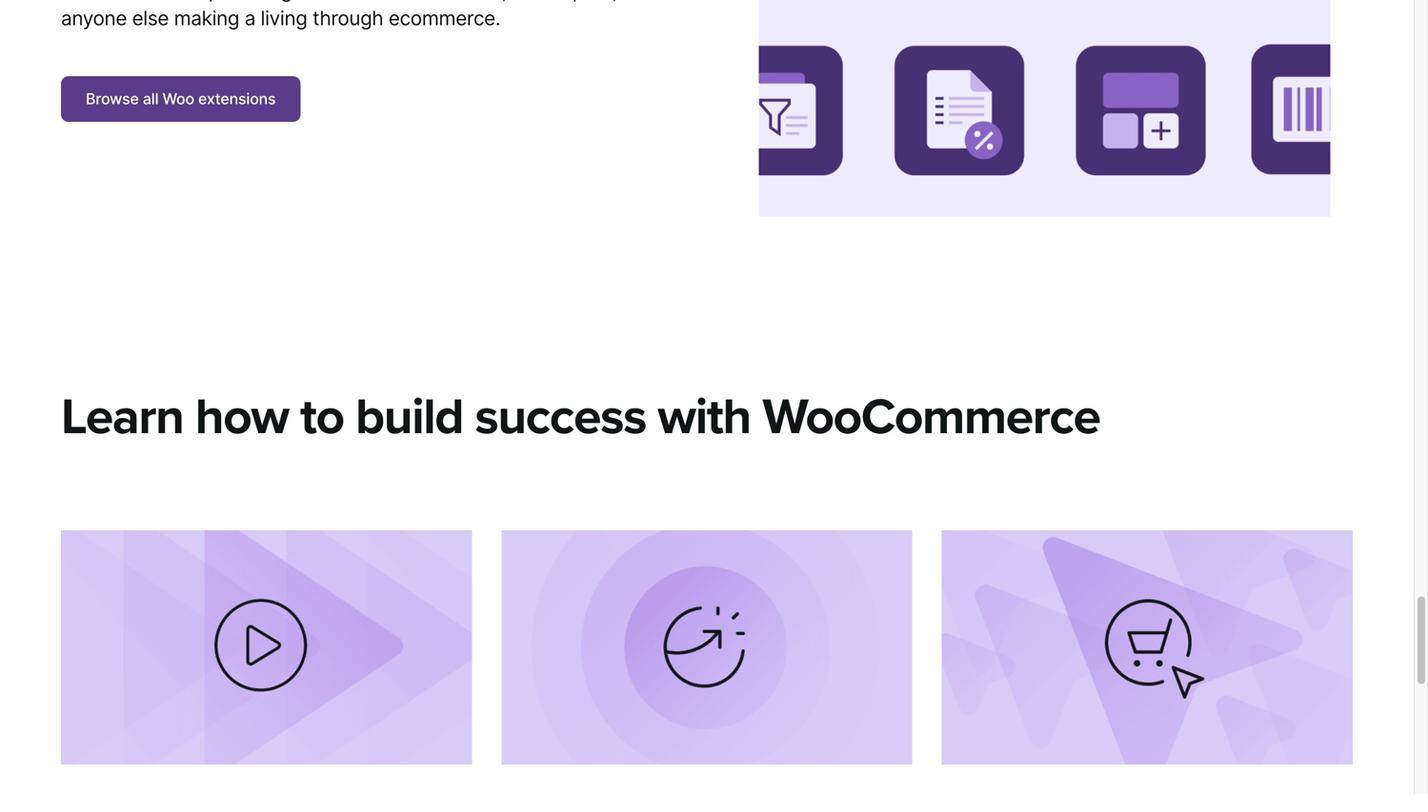 Task type: describe. For each thing, give the bounding box(es) containing it.
woocommerce
[[763, 387, 1101, 448]]

browse all woo extensions
[[86, 89, 276, 108]]

how
[[195, 387, 289, 448]]

learn
[[61, 387, 183, 448]]

success with
[[475, 387, 751, 448]]



Task type: vqa. For each thing, say whether or not it's contained in the screenshot.
Browse
yes



Task type: locate. For each thing, give the bounding box(es) containing it.
extensions
[[198, 89, 276, 108]]

browse
[[86, 89, 139, 108]]

all
[[143, 89, 159, 108]]

build
[[356, 387, 463, 448]]

learn how to build success with woocommerce
[[61, 387, 1101, 448]]

browse all woo extensions link
[[61, 76, 301, 122]]

woo
[[162, 89, 194, 108]]

to
[[300, 387, 344, 448]]



